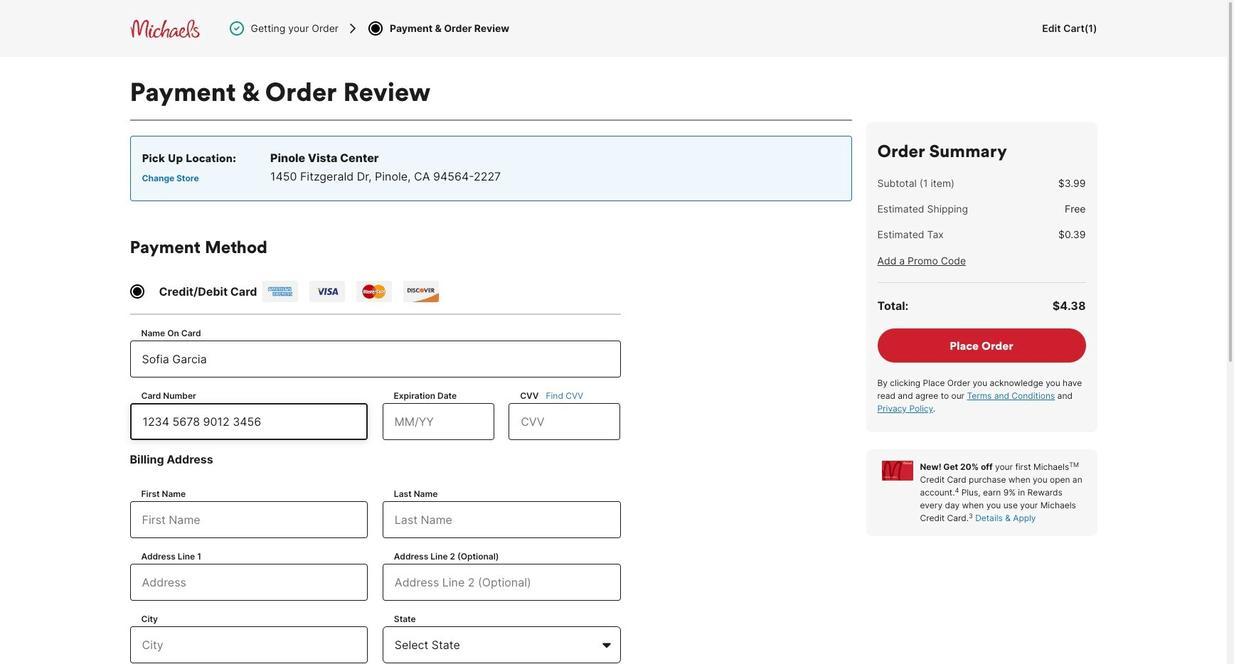 Task type: locate. For each thing, give the bounding box(es) containing it.
Address text field
[[130, 564, 368, 601]]

First Name text field
[[130, 501, 368, 538]]

tabler image
[[367, 20, 384, 37]]

City text field
[[130, 627, 368, 664]]

Address Line 2 text field
[[383, 564, 621, 601]]

Last Name text field
[[383, 501, 621, 538]]

Card Number text field
[[130, 403, 368, 440]]



Task type: describe. For each thing, give the bounding box(es) containing it.
Name on Card text field
[[130, 341, 621, 378]]

plcc card logo image
[[882, 461, 913, 481]]

CVV text field
[[509, 403, 621, 440]]

Expiration Date text field
[[382, 403, 494, 440]]



Task type: vqa. For each thing, say whether or not it's contained in the screenshot.
rightmost ALL
no



